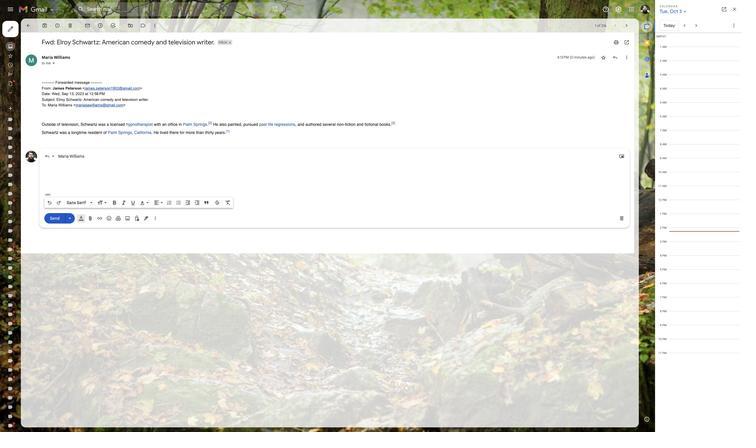 Task type: locate. For each thing, give the bounding box(es) containing it.
of right outside on the top of the page
[[57, 122, 60, 127]]

american down at
[[83, 97, 99, 102]]

insert files using drive image
[[115, 215, 121, 221]]

1 vertical spatial television
[[122, 97, 138, 102]]

1 horizontal spatial [2]
[[392, 121, 395, 125]]

and
[[156, 38, 167, 46], [115, 97, 121, 102], [298, 122, 305, 127], [357, 122, 364, 127]]

12 - from the left
[[92, 80, 93, 85]]

palm
[[183, 122, 192, 127], [108, 130, 117, 135]]

side panel section
[[639, 19, 656, 428]]

more options image
[[154, 215, 157, 221]]

elroy
[[57, 38, 71, 46], [56, 97, 65, 102]]

4:13 pm
[[558, 55, 569, 59]]

[2] link right fictional
[[392, 121, 395, 125]]

show trimmed content image
[[44, 193, 51, 196]]

1 vertical spatial he
[[154, 130, 159, 135]]

insert signature image
[[143, 215, 149, 221]]

1 horizontal spatial american
[[102, 38, 130, 46]]

0 horizontal spatial schwartz
[[42, 130, 58, 135]]

toggle confidential mode image
[[134, 215, 140, 221]]

< down message
[[83, 86, 85, 90]]

was
[[98, 122, 106, 127], [60, 130, 67, 135]]

schwartz inside schwartz was a longtime resident of palm springs, california . he lived there for more than thirty years. [1]
[[42, 130, 58, 135]]

1 of 216
[[596, 23, 607, 28]]

. inside schwartz was a longtime resident of palm springs, california . he lived there for more than thirty years. [1]
[[152, 130, 153, 135]]

1 vertical spatial schwartz
[[42, 130, 58, 135]]

-
[[42, 80, 43, 85], [43, 80, 44, 85], [44, 80, 46, 85], [46, 80, 47, 85], [47, 80, 48, 85], [48, 80, 49, 85], [49, 80, 51, 85], [51, 80, 52, 85], [52, 80, 53, 85], [53, 80, 54, 85], [91, 80, 92, 85], [92, 80, 93, 85], [93, 80, 95, 85], [95, 80, 96, 85], [96, 80, 97, 85], [97, 80, 98, 85], [98, 80, 100, 85], [100, 80, 101, 85], [101, 80, 102, 85]]

main menu image
[[7, 6, 14, 13]]

0 horizontal spatial palm
[[108, 130, 117, 135]]

[2] link
[[208, 121, 212, 125], [392, 121, 395, 125]]

1 vertical spatial maria williams
[[58, 154, 84, 159]]

move to image
[[128, 23, 133, 28]]

1 vertical spatial writer.
[[139, 97, 149, 102]]

williams down sep
[[58, 103, 72, 107]]

1 vertical spatial of
[[57, 122, 60, 127]]

1 [2] link from the left
[[208, 121, 212, 125]]

formatting options toolbar
[[44, 197, 233, 208]]

maria right type of response icon
[[58, 154, 69, 159]]

pursued
[[244, 122, 258, 127]]

1 horizontal spatial television
[[168, 38, 195, 46]]

1 horizontal spatial he
[[213, 122, 218, 127]]

writer. up the hypnotherapist link
[[139, 97, 149, 102]]

7 - from the left
[[49, 80, 51, 85]]

indent less ‪(⌘[)‬ image
[[185, 200, 191, 206]]

discard draft ‪(⌘⇧d)‬ image
[[619, 215, 625, 221]]

1 horizontal spatial comedy
[[131, 38, 155, 46]]

1 horizontal spatial schwartz
[[81, 122, 97, 127]]

of right resident
[[103, 130, 107, 135]]

0 horizontal spatial a
[[68, 130, 70, 135]]

a
[[107, 122, 109, 127], [68, 130, 70, 135]]

< down 13,
[[73, 103, 76, 107]]

0 vertical spatial a
[[107, 122, 109, 127]]

14 - from the left
[[95, 80, 96, 85]]

schwartz
[[81, 122, 97, 127], [42, 130, 58, 135]]

elroy down sep
[[56, 97, 65, 102]]

2 [2] from the left
[[392, 121, 395, 125]]

[2] link up thirty on the top
[[208, 121, 212, 125]]

1 vertical spatial palm
[[108, 130, 117, 135]]

1 vertical spatial williams
[[58, 103, 72, 107]]

1 horizontal spatial .
[[207, 122, 208, 127]]

and right fiction
[[357, 122, 364, 127]]

redo ‪(⌘y)‬ image
[[56, 200, 62, 206]]

at
[[85, 92, 88, 96]]

was inside outside of television, schwartz was a licensed hypnotherapist with an office in palm springs . [2] he also painted, pursued past life regressions , and authored several non-fiction and fictional books. [2]
[[98, 122, 106, 127]]

an
[[162, 122, 167, 127]]

0 horizontal spatial television
[[122, 97, 138, 102]]

licensed
[[110, 122, 125, 127]]

11 - from the left
[[91, 80, 92, 85]]

he left also at top left
[[213, 122, 218, 127]]

Not starred checkbox
[[601, 55, 607, 60]]

palm down licensed
[[108, 130, 117, 135]]

me
[[46, 61, 51, 65]]

schwartz: down mark as unread image on the left of the page
[[72, 38, 101, 46]]

more image
[[152, 23, 158, 28]]

he inside outside of television, schwartz was a licensed hypnotherapist with an office in palm springs . [2] he also painted, pursued past life regressions , and authored several non-fiction and fictional books. [2]
[[213, 122, 218, 127]]

0 vertical spatial television
[[168, 38, 195, 46]]

1 - from the left
[[42, 80, 43, 85]]

0 horizontal spatial of
[[57, 122, 60, 127]]

1 vertical spatial .
[[152, 130, 153, 135]]

1 horizontal spatial of
[[103, 130, 107, 135]]

1 horizontal spatial [2] link
[[392, 121, 395, 125]]

several
[[323, 122, 336, 127]]

hypnotherapist link
[[126, 122, 153, 127]]

authored
[[306, 122, 322, 127]]

0 vertical spatial of
[[598, 23, 601, 28]]

. inside outside of television, schwartz was a licensed hypnotherapist with an office in palm springs . [2] he also painted, pursued past life regressions , and authored several non-fiction and fictional books. [2]
[[207, 122, 208, 127]]

schwartz up resident
[[81, 122, 97, 127]]

[2]
[[208, 121, 212, 125], [392, 121, 395, 125]]

13,
[[69, 92, 75, 96]]

0 vertical spatial >
[[140, 86, 142, 90]]

to
[[42, 61, 45, 65]]

and down the james.peterson1902@gmail.com link
[[115, 97, 121, 102]]

18 - from the left
[[100, 80, 101, 85]]

bold ‪(⌘b)‬ image
[[112, 200, 118, 206]]

8 - from the left
[[51, 80, 52, 85]]

1 vertical spatial american
[[83, 97, 99, 102]]

he left lived
[[154, 130, 159, 135]]

williams
[[54, 55, 70, 60], [58, 103, 72, 107], [70, 154, 84, 159]]

.
[[207, 122, 208, 127], [152, 130, 153, 135]]

1 horizontal spatial palm
[[183, 122, 192, 127]]

tab list
[[639, 19, 656, 411]]

was inside schwartz was a longtime resident of palm springs, california . he lived there for more than thirty years. [1]
[[60, 130, 67, 135]]

0 horizontal spatial comedy
[[100, 97, 114, 102]]

1 horizontal spatial writer.
[[197, 38, 215, 46]]

williams inside ---------- forwarded message --------- from: james peterson < james.peterson1902@gmail.com > date: wed, sep 13, 2023 at 12:56 pm subject: elroy schwartz: american comedy and television writer. to: maria williams < mariaaawilliams@gmail.com >
[[58, 103, 72, 107]]

comedy down labels image
[[131, 38, 155, 46]]

american down the add to tasks icon
[[102, 38, 130, 46]]

writer.
[[197, 38, 215, 46], [139, 97, 149, 102]]

2 horizontal spatial of
[[598, 23, 601, 28]]

more
[[186, 130, 195, 135]]

maria williams up show details icon
[[42, 55, 70, 60]]

years.
[[215, 130, 226, 135]]

indent more ‪(⌘])‬ image
[[194, 200, 200, 206]]

1 vertical spatial elroy
[[56, 97, 65, 102]]

1 vertical spatial a
[[68, 130, 70, 135]]

writer. inside ---------- forwarded message --------- from: james peterson < james.peterson1902@gmail.com > date: wed, sep 13, 2023 at 12:56 pm subject: elroy schwartz: american comedy and television writer. to: maria williams < mariaaawilliams@gmail.com >
[[139, 97, 149, 102]]

palm right in
[[183, 122, 192, 127]]

mariaaawilliams@gmail.com
[[76, 103, 123, 107]]

1 horizontal spatial <
[[83, 86, 85, 90]]

0 vertical spatial williams
[[54, 55, 70, 60]]

. up thirty on the top
[[207, 122, 208, 127]]

elroy right fwd:
[[57, 38, 71, 46]]

1 vertical spatial comedy
[[100, 97, 114, 102]]

comedy
[[131, 38, 155, 46], [100, 97, 114, 102]]

was up resident
[[98, 122, 106, 127]]

schwartz: down 13,
[[66, 97, 83, 102]]

0 vertical spatial .
[[207, 122, 208, 127]]

send button
[[44, 213, 65, 224]]

labels image
[[140, 23, 146, 28]]

0 horizontal spatial he
[[154, 130, 159, 135]]

delete image
[[67, 23, 73, 28]]

fictional
[[365, 122, 379, 127]]

(0
[[570, 55, 574, 59]]

was down television,
[[60, 130, 67, 135]]

from:
[[42, 86, 52, 90]]

forwarded
[[55, 80, 73, 85]]

[2] up thirty on the top
[[208, 121, 212, 125]]

thirty
[[205, 130, 214, 135]]

1 horizontal spatial >
[[140, 86, 142, 90]]

2 vertical spatial of
[[103, 130, 107, 135]]

a down television,
[[68, 130, 70, 135]]

past
[[259, 122, 267, 127]]

0 horizontal spatial <
[[73, 103, 76, 107]]

springs,
[[118, 130, 133, 135]]

1 vertical spatial maria
[[48, 103, 57, 107]]

maria williams right type of response icon
[[58, 154, 84, 159]]

0 horizontal spatial .
[[152, 130, 153, 135]]

1 vertical spatial schwartz:
[[66, 97, 83, 102]]

0 horizontal spatial [2] link
[[208, 121, 212, 125]]

1 horizontal spatial a
[[107, 122, 109, 127]]

1 horizontal spatial was
[[98, 122, 106, 127]]

[2] right fictional
[[392, 121, 395, 125]]

a left licensed
[[107, 122, 109, 127]]

schwartz inside outside of television, schwartz was a licensed hypnotherapist with an office in palm springs . [2] he also painted, pursued past life regressions , and authored several non-fiction and fictional books. [2]
[[81, 122, 97, 127]]

comedy up 'mariaaawilliams@gmail.com'
[[100, 97, 114, 102]]

0 vertical spatial was
[[98, 122, 106, 127]]

schwartz down outside on the top of the page
[[42, 130, 58, 135]]

0 vertical spatial palm
[[183, 122, 192, 127]]

0 horizontal spatial writer.
[[139, 97, 149, 102]]

maria up me
[[42, 55, 53, 60]]

williams down longtime
[[70, 154, 84, 159]]

1 vertical spatial was
[[60, 130, 67, 135]]

hypnotherapist
[[126, 122, 153, 127]]

california
[[134, 130, 152, 135]]

4:13 pm (0 minutes ago)
[[558, 55, 595, 59]]

of right 1
[[598, 23, 601, 28]]

television
[[168, 38, 195, 46], [122, 97, 138, 102]]

peterson
[[65, 86, 82, 90]]

a inside outside of television, schwartz was a licensed hypnotherapist with an office in palm springs . [2] he also painted, pursued past life regressions , and authored several non-fiction and fictional books. [2]
[[107, 122, 109, 127]]

. left lived
[[152, 130, 153, 135]]

underline ‪(⌘u)‬ image
[[130, 200, 136, 206]]

past life regressions link
[[259, 122, 296, 127]]

0 horizontal spatial [2]
[[208, 121, 212, 125]]

17 - from the left
[[98, 80, 100, 85]]

0 vertical spatial he
[[213, 122, 218, 127]]

numbered list ‪(⌘⇧7)‬ image
[[167, 200, 172, 206]]

sep
[[62, 92, 68, 96]]

of inside outside of television, schwartz was a licensed hypnotherapist with an office in palm springs . [2] he also painted, pursued past life regressions , and authored several non-fiction and fictional books. [2]
[[57, 122, 60, 127]]

of inside schwartz was a longtime resident of palm springs, california . he lived there for more than thirty years. [1]
[[103, 130, 107, 135]]

navigation
[[0, 19, 70, 432]]

james.peterson1902@gmail.com
[[85, 86, 140, 90]]

he
[[213, 122, 218, 127], [154, 130, 159, 135]]

0 horizontal spatial american
[[83, 97, 99, 102]]

0 vertical spatial writer.
[[197, 38, 215, 46]]

schwartz:
[[72, 38, 101, 46], [66, 97, 83, 102]]

maria inside ---------- forwarded message --------- from: james peterson < james.peterson1902@gmail.com > date: wed, sep 13, 2023 at 12:56 pm subject: elroy schwartz: american comedy and television writer. to: maria williams < mariaaawilliams@gmail.com >
[[48, 103, 57, 107]]

<
[[83, 86, 85, 90], [73, 103, 76, 107]]

1 [2] from the left
[[208, 121, 212, 125]]

maria
[[42, 55, 53, 60], [48, 103, 57, 107], [58, 154, 69, 159]]

None search field
[[74, 2, 283, 16]]

0 horizontal spatial was
[[60, 130, 67, 135]]

1 vertical spatial >
[[123, 103, 126, 107]]

message
[[74, 80, 90, 85]]

2 - from the left
[[43, 80, 44, 85]]

>
[[140, 86, 142, 90], [123, 103, 126, 107]]

add to tasks image
[[110, 23, 116, 28]]

palm inside schwartz was a longtime resident of palm springs, california . he lived there for more than thirty years. [1]
[[108, 130, 117, 135]]

0 vertical spatial schwartz
[[81, 122, 97, 127]]

maria down subject:
[[48, 103, 57, 107]]

american
[[102, 38, 130, 46], [83, 97, 99, 102]]

maria williams
[[42, 55, 70, 60], [58, 154, 84, 159]]

williams up show details icon
[[54, 55, 70, 60]]

writer. left inbox button
[[197, 38, 215, 46]]

2 [2] link from the left
[[392, 121, 395, 125]]

archive image
[[42, 23, 48, 28]]

minutes
[[575, 55, 587, 59]]

0 vertical spatial maria
[[42, 55, 53, 60]]

elroy inside ---------- forwarded message --------- from: james peterson < james.peterson1902@gmail.com > date: wed, sep 13, 2023 at 12:56 pm subject: elroy schwartz: american comedy and television writer. to: maria williams < mariaaawilliams@gmail.com >
[[56, 97, 65, 102]]

of
[[598, 23, 601, 28], [57, 122, 60, 127], [103, 130, 107, 135]]



Task type: vqa. For each thing, say whether or not it's contained in the screenshot.
Maria
yes



Task type: describe. For each thing, give the bounding box(es) containing it.
lived
[[160, 130, 168, 135]]

to me
[[42, 61, 51, 65]]

television,
[[61, 122, 79, 127]]

search mail image
[[76, 4, 86, 15]]

to:
[[42, 103, 47, 107]]

[1]
[[226, 129, 230, 133]]

sans serif option
[[66, 200, 89, 206]]

0 vertical spatial elroy
[[57, 38, 71, 46]]

0 vertical spatial schwartz:
[[72, 38, 101, 46]]

than
[[196, 130, 204, 135]]

books.
[[380, 122, 392, 127]]

outside
[[42, 122, 56, 127]]

gmail image
[[19, 3, 50, 15]]

schwartz was a longtime resident of palm springs, california . he lived there for more than thirty years. [1]
[[42, 129, 230, 135]]

james
[[53, 86, 64, 90]]

of for outside
[[57, 122, 60, 127]]

resident
[[88, 130, 102, 135]]

also
[[219, 122, 227, 127]]

---------- forwarded message --------- from: james peterson < james.peterson1902@gmail.com > date: wed, sep 13, 2023 at 12:56 pm subject: elroy schwartz: american comedy and television writer. to: maria williams < mariaaawilliams@gmail.com >
[[42, 80, 149, 107]]

american inside ---------- forwarded message --------- from: james peterson < james.peterson1902@gmail.com > date: wed, sep 13, 2023 at 12:56 pm subject: elroy schwartz: american comedy and television writer. to: maria williams < mariaaawilliams@gmail.com >
[[83, 97, 99, 102]]

5 - from the left
[[47, 80, 48, 85]]

snooze image
[[97, 23, 103, 28]]

attach files image
[[88, 215, 93, 221]]

fwd: elroy schwartz: american comedy and television writer.
[[42, 38, 215, 46]]

insert photo image
[[125, 215, 131, 221]]

0 vertical spatial <
[[83, 86, 85, 90]]

1 vertical spatial <
[[73, 103, 76, 107]]

2 vertical spatial maria
[[58, 154, 69, 159]]

0 vertical spatial comedy
[[131, 38, 155, 46]]

subject:
[[42, 97, 55, 102]]

italic ‪(⌘i)‬ image
[[121, 200, 127, 206]]

more send options image
[[67, 216, 73, 221]]

2023
[[76, 92, 84, 96]]

,
[[296, 122, 297, 127]]

in
[[179, 122, 182, 127]]

show details image
[[52, 62, 55, 65]]

19 - from the left
[[101, 80, 102, 85]]

and right ,
[[298, 122, 305, 127]]

schwartz: inside ---------- forwarded message --------- from: james peterson < james.peterson1902@gmail.com > date: wed, sep 13, 2023 at 12:56 pm subject: elroy schwartz: american comedy and television writer. to: maria williams < mariaaawilliams@gmail.com >
[[66, 97, 83, 102]]

older image
[[624, 23, 630, 28]]

report spam image
[[55, 23, 60, 28]]

and down more icon
[[156, 38, 167, 46]]

10 - from the left
[[53, 80, 54, 85]]

back to inbox image
[[26, 23, 31, 28]]

6 - from the left
[[48, 80, 49, 85]]

outside of television, schwartz was a licensed hypnotherapist with an office in palm springs . [2] he also painted, pursued past life regressions , and authored several non-fiction and fictional books. [2]
[[42, 121, 395, 127]]

serif
[[77, 200, 86, 205]]

sans serif
[[67, 200, 86, 205]]

bulleted list ‪(⌘⇧8)‬ image
[[176, 200, 182, 206]]

16 - from the left
[[97, 80, 98, 85]]

4 - from the left
[[46, 80, 47, 85]]

james.peterson1902@gmail.com link
[[85, 86, 140, 90]]

of for 1
[[598, 23, 601, 28]]

a inside schwartz was a longtime resident of palm springs, california . he lived there for more than thirty years. [1]
[[68, 130, 70, 135]]

mariaaawilliams@gmail.com link
[[76, 103, 123, 107]]

palm inside outside of television, schwartz was a licensed hypnotherapist with an office in palm springs . [2] he also painted, pursued past life regressions , and authored several non-fiction and fictional books. [2]
[[183, 122, 192, 127]]

15 - from the left
[[96, 80, 97, 85]]

13 - from the left
[[93, 80, 95, 85]]

4:13 pm (0 minutes ago) cell
[[558, 55, 595, 60]]

Search mail text field
[[87, 6, 255, 12]]

mark as unread image
[[85, 23, 91, 28]]

comedy inside ---------- forwarded message --------- from: james peterson < james.peterson1902@gmail.com > date: wed, sep 13, 2023 at 12:56 pm subject: elroy schwartz: american comedy and television writer. to: maria williams < mariaaawilliams@gmail.com >
[[100, 97, 114, 102]]

date:
[[42, 92, 51, 96]]

strikethrough ‪(⌘⇧x)‬ image
[[214, 200, 220, 206]]

with
[[154, 122, 161, 127]]

palm springs, california link
[[108, 130, 152, 135]]

insert link ‪(⌘k)‬ image
[[97, 215, 103, 221]]

quote ‪(⌘⇧9)‬ image
[[204, 200, 209, 206]]

for
[[180, 130, 185, 135]]

0 vertical spatial american
[[102, 38, 130, 46]]

non-
[[337, 122, 345, 127]]

2 vertical spatial williams
[[70, 154, 84, 159]]

he inside schwartz was a longtime resident of palm springs, california . he lived there for more than thirty years. [1]
[[154, 130, 159, 135]]

remove formatting ‪(⌘\)‬ image
[[225, 200, 231, 206]]

life
[[268, 122, 273, 127]]

type of response image
[[44, 153, 50, 159]]

0 horizontal spatial >
[[123, 103, 126, 107]]

springs
[[194, 122, 207, 127]]

palm springs link
[[183, 122, 207, 127]]

ago)
[[588, 55, 595, 59]]

painted,
[[228, 122, 243, 127]]

undo ‪(⌘z)‬ image
[[47, 200, 53, 206]]

support image
[[603, 6, 610, 13]]

inbox
[[219, 40, 228, 44]]

longtime
[[71, 130, 87, 135]]

216
[[602, 23, 607, 28]]

[1] link
[[226, 129, 230, 133]]

insert emoji ‪(⌘⇧2)‬ image
[[106, 215, 112, 221]]

send
[[50, 216, 60, 221]]

and inside ---------- forwarded message --------- from: james peterson < james.peterson1902@gmail.com > date: wed, sep 13, 2023 at 12:56 pm subject: elroy schwartz: american comedy and television writer. to: maria williams < mariaaawilliams@gmail.com >
[[115, 97, 121, 102]]

television inside ---------- forwarded message --------- from: james peterson < james.peterson1902@gmail.com > date: wed, sep 13, 2023 at 12:56 pm subject: elroy schwartz: american comedy and television writer. to: maria williams < mariaaawilliams@gmail.com >
[[122, 97, 138, 102]]

inbox button
[[218, 40, 228, 45]]

advanced search options image
[[269, 3, 281, 15]]

there
[[170, 130, 179, 135]]

settings image
[[616, 6, 623, 13]]

fiction
[[345, 122, 356, 127]]

0 vertical spatial maria williams
[[42, 55, 70, 60]]

3 - from the left
[[44, 80, 46, 85]]

not starred image
[[601, 55, 607, 60]]

regressions
[[275, 122, 296, 127]]

9 - from the left
[[52, 80, 53, 85]]

office
[[168, 122, 178, 127]]

12:56 pm
[[89, 92, 105, 96]]

fwd:
[[42, 38, 55, 46]]

1
[[596, 23, 597, 28]]

sans
[[67, 200, 76, 205]]

wed,
[[52, 92, 61, 96]]



